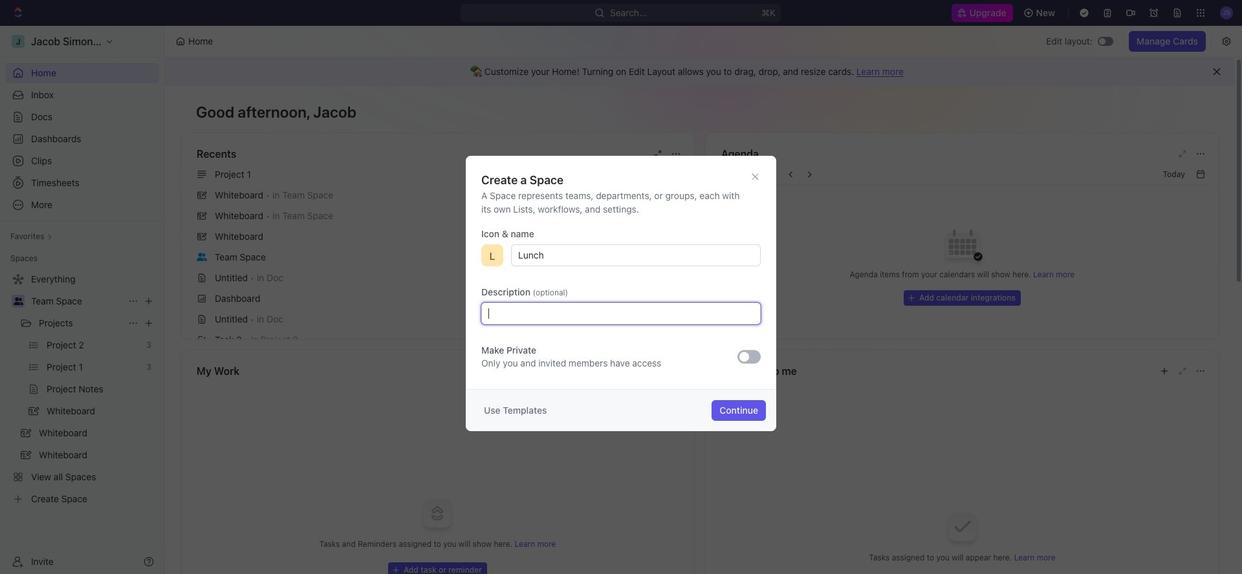 Task type: describe. For each thing, give the bounding box(es) containing it.
1 horizontal spatial user group image
[[197, 253, 207, 261]]

sidebar navigation
[[0, 26, 165, 575]]

e.g. Marketing, Engineering, HR field
[[511, 245, 761, 267]]



Task type: locate. For each thing, give the bounding box(es) containing it.
0 vertical spatial user group image
[[197, 253, 207, 261]]

user group image inside sidebar navigation
[[13, 298, 23, 305]]

alert
[[165, 58, 1235, 86]]

0 horizontal spatial user group image
[[13, 298, 23, 305]]

1 vertical spatial user group image
[[13, 298, 23, 305]]

dialog
[[466, 156, 776, 432]]

tree
[[5, 269, 159, 510]]

None field
[[481, 303, 761, 325]]

tree inside sidebar navigation
[[5, 269, 159, 510]]

user group image
[[197, 253, 207, 261], [13, 298, 23, 305]]



Task type: vqa. For each thing, say whether or not it's contained in the screenshot.
DIALOG
yes



